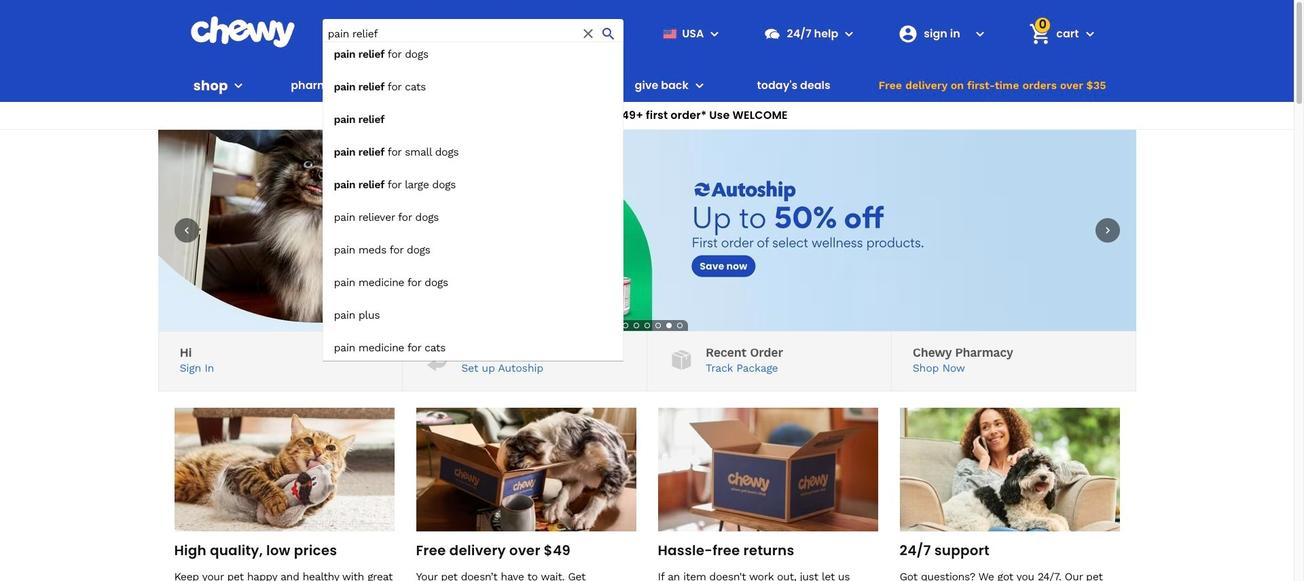 Task type: vqa. For each thing, say whether or not it's contained in the screenshot.
list
no



Task type: locate. For each thing, give the bounding box(es) containing it.
menu image down the chewy home image
[[231, 77, 247, 94]]

chewy support image
[[764, 25, 782, 42]]

chewy home image
[[190, 16, 295, 48]]

menu image
[[707, 25, 723, 42], [231, 77, 247, 94]]

1 vertical spatial menu image
[[231, 77, 247, 94]]

list box inside site 'banner'
[[322, 41, 624, 361]]

cart menu image
[[1082, 25, 1099, 42]]

give back menu image
[[692, 77, 708, 94]]

Search text field
[[322, 19, 624, 48]]

menu image up give back menu image
[[707, 25, 723, 42]]

list box
[[322, 41, 624, 361]]

1 horizontal spatial menu image
[[707, 25, 723, 42]]

0 vertical spatial menu image
[[707, 25, 723, 42]]

stop automatic slide show image
[[609, 320, 620, 331]]



Task type: describe. For each thing, give the bounding box(es) containing it.
choose slide to display. group
[[620, 320, 685, 331]]

up to 50% off your first autoship order of select wellness products. shop now. image
[[158, 130, 1137, 331]]

site banner
[[0, 0, 1295, 361]]

/ image
[[424, 347, 451, 373]]

account menu image
[[973, 25, 989, 42]]

help menu image
[[842, 25, 858, 42]]

/ image
[[669, 347, 695, 373]]

0 horizontal spatial menu image
[[231, 77, 247, 94]]

submit search image
[[601, 25, 617, 42]]

Product search field
[[322, 19, 624, 361]]

delete search image
[[581, 25, 597, 42]]

items image
[[1029, 22, 1053, 46]]



